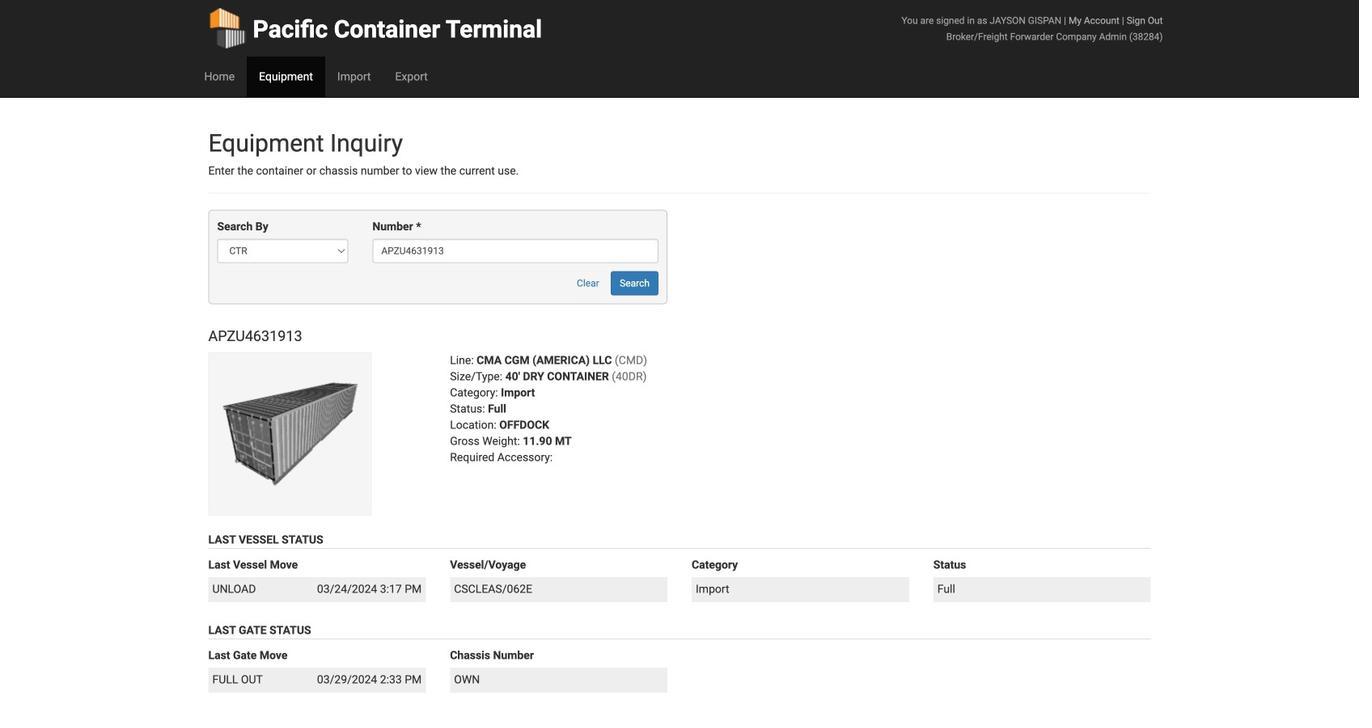 Task type: vqa. For each thing, say whether or not it's contained in the screenshot.
by
no



Task type: locate. For each thing, give the bounding box(es) containing it.
40dr image
[[208, 353, 372, 516]]

None text field
[[372, 239, 659, 263]]



